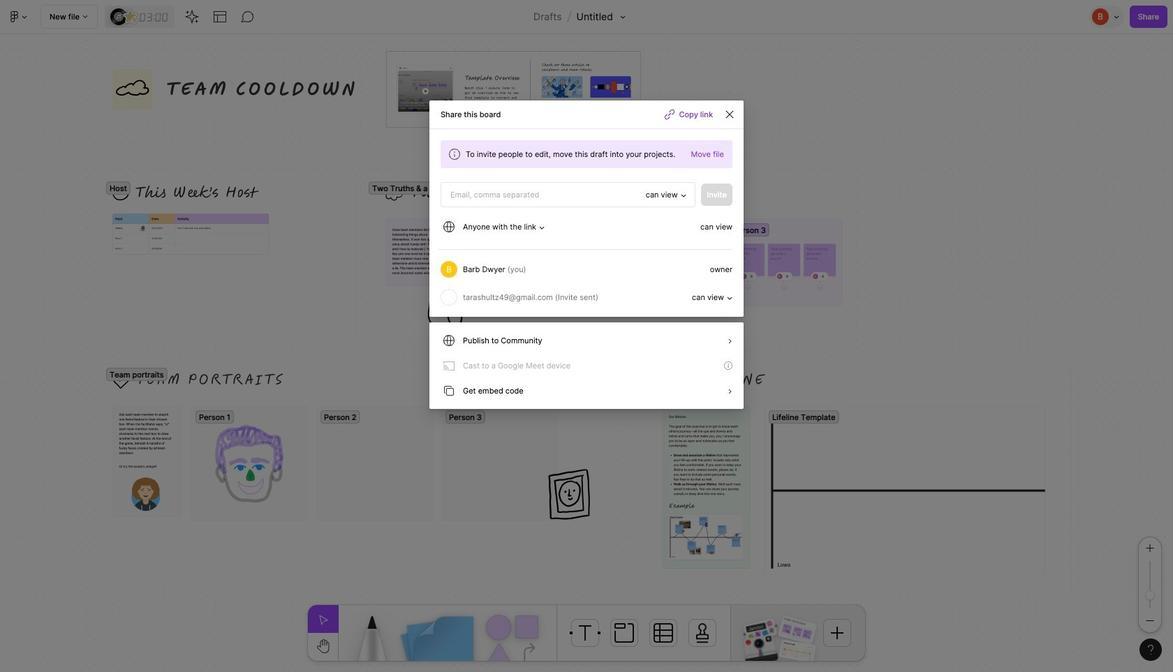 Task type: locate. For each thing, give the bounding box(es) containing it.
view comments image
[[241, 10, 255, 24]]

None field
[[441, 183, 696, 208]]

dialog
[[429, 101, 744, 410]]

Email, comma separated text field
[[445, 187, 644, 204]]



Task type: describe. For each thing, give the bounding box(es) containing it.
main toolbar region
[[0, 0, 1173, 34]]

team cooldown image
[[778, 616, 817, 645]]



Task type: vqa. For each thing, say whether or not it's contained in the screenshot.
dialog
yes



